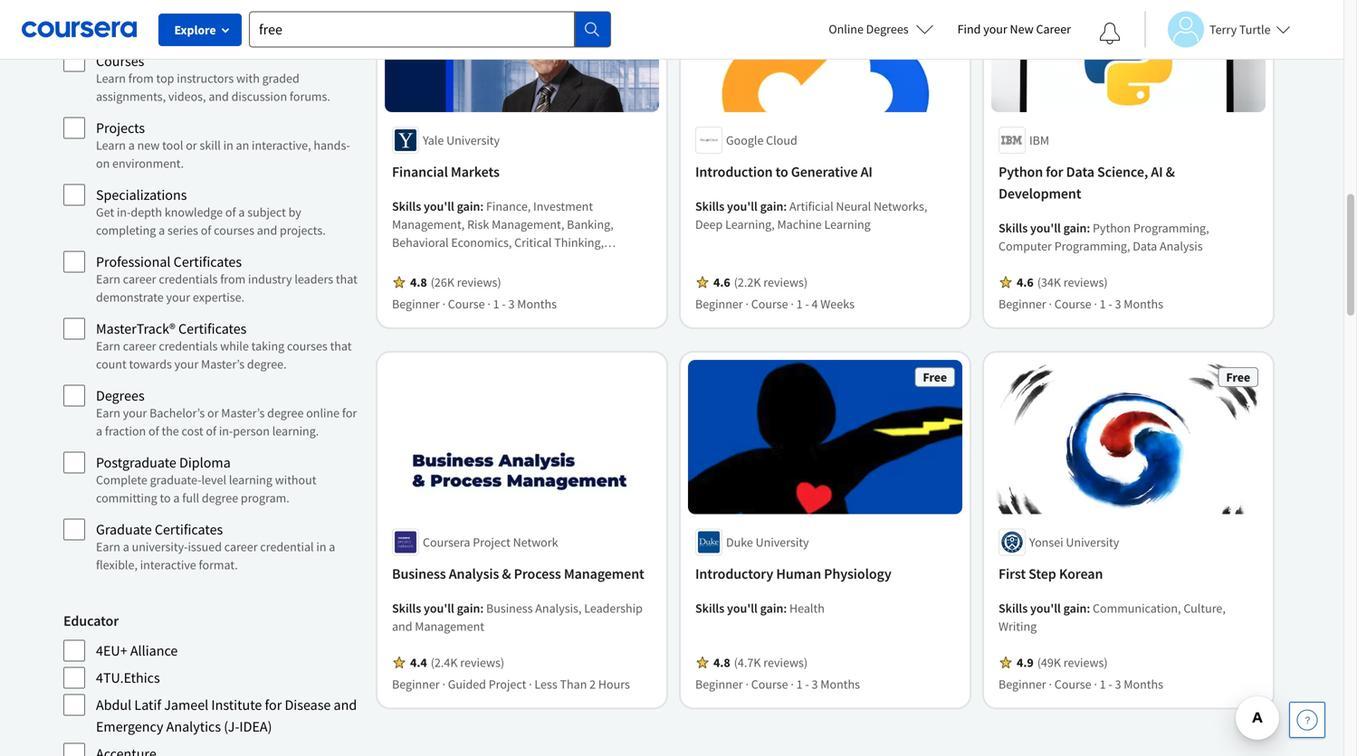 Task type: locate. For each thing, give the bounding box(es) containing it.
career inside 'earn career credentials from industry leaders that demonstrate your expertise.'
[[123, 271, 156, 287]]

health
[[789, 600, 825, 617]]

1 horizontal spatial from
[[220, 271, 246, 287]]

career up towards
[[123, 338, 156, 354]]

4.4 (2.4k reviews)
[[410, 655, 504, 671]]

analysis, down economics,
[[443, 252, 489, 269]]

reviews) for analysis
[[460, 655, 504, 671]]

university up markets
[[446, 132, 500, 148]]

1 down 4.8 (4.7k reviews)
[[796, 676, 803, 693]]

on inside 'build job-relevant skills in under 2 hours with hands-on tutorials.'
[[133, 21, 146, 38]]

2 horizontal spatial for
[[1046, 163, 1063, 181]]

that up online
[[330, 338, 352, 354]]

: for first
[[1087, 600, 1090, 617]]

0 vertical spatial 2
[[269, 3, 275, 19]]

What do you want to learn? text field
[[249, 11, 575, 48]]

financial inside finance, investment management, risk management, banking, behavioral economics, critical thinking, financial analysis, innovation, regulations and compliance, underwriting, leadership and management
[[392, 252, 440, 269]]

in- inside the get in-depth knowledge of a subject by completing a series of courses and projects.
[[117, 204, 131, 220]]

0 horizontal spatial with
[[236, 70, 260, 86]]

1 vertical spatial analysis,
[[535, 600, 582, 617]]

· left the 4
[[791, 296, 794, 312]]

beginner for python for data science, ai & development
[[999, 296, 1046, 312]]

0 vertical spatial business
[[392, 565, 446, 583]]

from up expertise.
[[220, 271, 246, 287]]

business inside business analysis, leadership and management
[[486, 600, 533, 617]]

for inside earn your bachelor's or master's degree online for a fraction of the cost of in-person learning.
[[342, 405, 357, 421]]

0 vertical spatial degree
[[267, 405, 304, 421]]

4.8 (26k reviews)
[[410, 274, 501, 290]]

4.8
[[410, 274, 427, 290], [713, 655, 730, 671]]

1 vertical spatial with
[[236, 70, 260, 86]]

career
[[123, 271, 156, 287], [123, 338, 156, 354], [224, 539, 258, 555]]

hands- inside 'build job-relevant skills in under 2 hours with hands-on tutorials.'
[[96, 21, 133, 38]]

career up format.
[[224, 539, 258, 555]]

3 down python programming, computer programming, data analysis
[[1115, 296, 1121, 312]]

earn for professional certificates
[[96, 271, 120, 287]]

postgraduate diploma
[[96, 454, 231, 472]]

course
[[448, 296, 485, 312], [751, 296, 788, 312], [1054, 296, 1091, 312], [751, 676, 788, 693], [1054, 676, 1091, 693]]

python for programming,
[[1093, 220, 1131, 236]]

degree up learning.
[[267, 405, 304, 421]]

0 vertical spatial certificates
[[174, 253, 242, 271]]

programming, up 4.6 (34k reviews)
[[1054, 238, 1130, 254]]

1 horizontal spatial for
[[342, 405, 357, 421]]

you'll up writing
[[1030, 600, 1061, 617]]

1 vertical spatial hands-
[[314, 137, 350, 153]]

expertise.
[[193, 289, 244, 306]]

learning
[[824, 216, 871, 232]]

1 vertical spatial courses
[[287, 338, 328, 354]]

learn inside learn from top instructors with graded assignments, videos, and discussion forums.
[[96, 70, 126, 86]]

1 horizontal spatial ai
[[1151, 163, 1163, 181]]

data inside python programming, computer programming, data analysis
[[1133, 238, 1157, 254]]

1 horizontal spatial free
[[1226, 369, 1250, 385]]

introductory human physiology
[[695, 565, 891, 583]]

management, up the critical
[[492, 216, 564, 232]]

earn up count
[[96, 338, 120, 354]]

reviews) up guided
[[460, 655, 504, 671]]

a left "new"
[[128, 137, 135, 153]]

1 vertical spatial 4.8
[[713, 655, 730, 671]]

skills you'll gain : up learning,
[[695, 198, 789, 214]]

with inside 'build job-relevant skills in under 2 hours with hands-on tutorials.'
[[311, 3, 334, 19]]

help center image
[[1296, 710, 1318, 731]]

0 vertical spatial career
[[123, 271, 156, 287]]

on down projects
[[96, 155, 110, 172]]

data
[[1066, 163, 1094, 181], [1133, 238, 1157, 254]]

with right the hours
[[311, 3, 334, 19]]

management inside business analysis, leadership and management
[[415, 619, 484, 635]]

earn career credentials from industry leaders that demonstrate your expertise.
[[96, 271, 357, 306]]

4 earn from the top
[[96, 539, 120, 555]]

1 horizontal spatial on
[[133, 21, 146, 38]]

beginner down (4.7k
[[695, 676, 743, 693]]

credentials inside "earn career credentials while taking courses that count towards your master's degree."
[[159, 338, 218, 354]]

business down the business analysis & process management
[[486, 600, 533, 617]]

1 horizontal spatial data
[[1133, 238, 1157, 254]]

tool
[[162, 137, 183, 153]]

- down communication, culture, writing
[[1108, 676, 1112, 693]]

degree inside earn your bachelor's or master's degree online for a fraction of the cost of in-person learning.
[[267, 405, 304, 421]]

3 down communication, culture, writing
[[1115, 676, 1121, 693]]

0 vertical spatial courses
[[214, 222, 254, 239]]

data left science,
[[1066, 163, 1094, 181]]

videos,
[[168, 88, 206, 105]]

2 vertical spatial for
[[265, 697, 282, 715]]

3 earn from the top
[[96, 405, 120, 421]]

earn inside 'earn career credentials from industry leaders that demonstrate your expertise.'
[[96, 271, 120, 287]]

first step korean
[[999, 565, 1103, 583]]

1 horizontal spatial analysis
[[1160, 238, 1203, 254]]

1 vertical spatial 2
[[590, 676, 596, 693]]

skills you'll gain : up computer
[[999, 220, 1093, 236]]

management down "compliance,"
[[392, 289, 461, 305]]

institute
[[211, 697, 262, 715]]

2 right than
[[590, 676, 596, 693]]

beginner · course · 1 - 3 months for step
[[999, 676, 1163, 693]]

0 horizontal spatial analysis
[[449, 565, 499, 583]]

0 vertical spatial hands-
[[96, 21, 133, 38]]

analysis inside python programming, computer programming, data analysis
[[1160, 238, 1203, 254]]

in right skills
[[222, 3, 232, 19]]

graduate certificates
[[96, 521, 223, 539]]

0 horizontal spatial university
[[446, 132, 500, 148]]

from up assignments,
[[128, 70, 154, 86]]

free
[[923, 369, 947, 385], [1226, 369, 1250, 385]]

None search field
[[249, 11, 611, 48]]

leadership inside business analysis, leadership and management
[[584, 600, 643, 617]]

1 horizontal spatial degrees
[[866, 21, 909, 37]]

1 vertical spatial &
[[502, 565, 511, 583]]

gain down korean
[[1063, 600, 1087, 617]]

4.8 for introductory
[[713, 655, 730, 671]]

0 vertical spatial to
[[775, 163, 788, 181]]

1 vertical spatial that
[[330, 338, 352, 354]]

0 vertical spatial in-
[[117, 204, 131, 220]]

1 horizontal spatial to
[[775, 163, 788, 181]]

0 horizontal spatial free
[[923, 369, 947, 385]]

course for for
[[1054, 296, 1091, 312]]

in inside learn a new tool or skill in an interactive, hands- on environment.
[[223, 137, 233, 153]]

1 vertical spatial for
[[342, 405, 357, 421]]

earn inside "earn career credentials while taking courses that count towards your master's degree."
[[96, 338, 120, 354]]

0 vertical spatial analysis,
[[443, 252, 489, 269]]

0 horizontal spatial ai
[[861, 163, 873, 181]]

career for mastertrack®
[[123, 338, 156, 354]]

analysis down coursera project network
[[449, 565, 499, 583]]

program.
[[241, 490, 289, 507]]

explore button
[[158, 14, 242, 46]]

1 horizontal spatial analysis,
[[535, 600, 582, 617]]

1 horizontal spatial university
[[756, 534, 809, 551]]

a left full
[[173, 490, 180, 507]]

0 horizontal spatial for
[[265, 697, 282, 715]]

: up risk
[[480, 198, 484, 214]]

1 earn from the top
[[96, 271, 120, 287]]

underwriting,
[[461, 271, 534, 287]]

1 vertical spatial financial
[[392, 252, 440, 269]]

without
[[275, 472, 316, 488]]

months down communication, culture, writing
[[1124, 676, 1163, 693]]

1 horizontal spatial business
[[486, 600, 533, 617]]

business for analysis
[[392, 565, 446, 583]]

that right leaders
[[336, 271, 357, 287]]

earn up demonstrate
[[96, 271, 120, 287]]

skills you'll gain : up (2.4k
[[392, 600, 486, 617]]

deep
[[695, 216, 723, 232]]

hands- for build job-relevant skills in under 2 hours with hands-on tutorials.
[[96, 21, 133, 38]]

certificates
[[174, 253, 242, 271], [178, 320, 247, 338], [155, 521, 223, 539]]

to down graduate-
[[160, 490, 171, 507]]

earn inside earn your bachelor's or master's degree online for a fraction of the cost of in-person learning.
[[96, 405, 120, 421]]

earn your bachelor's or master's degree online for a fraction of the cost of in-person learning.
[[96, 405, 357, 440]]

0 vertical spatial python
[[999, 163, 1043, 181]]

skills you'll gain : for for
[[999, 220, 1093, 236]]

university for step
[[1066, 534, 1119, 551]]

0 horizontal spatial 4.6
[[713, 274, 730, 290]]

0 vertical spatial on
[[133, 21, 146, 38]]

complete
[[96, 472, 147, 488]]

new
[[1010, 21, 1034, 37]]

management for analysis
[[564, 565, 644, 583]]

(4.7k
[[734, 655, 761, 671]]

1 vertical spatial degree
[[202, 490, 238, 507]]

degrees right online
[[866, 21, 909, 37]]

0 vertical spatial that
[[336, 271, 357, 287]]

1 horizontal spatial management,
[[492, 216, 564, 232]]

that
[[336, 271, 357, 287], [330, 338, 352, 354]]

towards
[[129, 356, 172, 373]]

skills up writing
[[999, 600, 1028, 617]]

your up fraction
[[123, 405, 147, 421]]

1 vertical spatial data
[[1133, 238, 1157, 254]]

: down the business analysis & process management
[[480, 600, 484, 617]]

1 vertical spatial on
[[96, 155, 110, 172]]

get in-depth knowledge of a subject by completing a series of courses and projects.
[[96, 204, 326, 239]]

0 horizontal spatial analysis,
[[443, 252, 489, 269]]

beginner down "compliance,"
[[392, 296, 440, 312]]

skills up behavioral
[[392, 198, 421, 214]]

physiology
[[824, 565, 891, 583]]

0 vertical spatial master's
[[201, 356, 245, 373]]

2 free from the left
[[1226, 369, 1250, 385]]

skills for financial markets
[[392, 198, 421, 214]]

certificates down expertise.
[[178, 320, 247, 338]]

1 vertical spatial to
[[160, 490, 171, 507]]

0 vertical spatial financial
[[392, 163, 448, 181]]

4.8 left (4.7k
[[713, 655, 730, 671]]

2 vertical spatial career
[[224, 539, 258, 555]]

career inside "earn career credentials while taking courses that count towards your master's degree."
[[123, 338, 156, 354]]

a inside learn a new tool or skill in an interactive, hands- on environment.
[[128, 137, 135, 153]]

1 vertical spatial degrees
[[96, 387, 145, 405]]

1 horizontal spatial 4.8
[[713, 655, 730, 671]]

gain
[[457, 198, 480, 214], [760, 198, 783, 214], [1063, 220, 1087, 236], [457, 600, 480, 617], [760, 600, 783, 617], [1063, 600, 1087, 617]]

credentials up expertise.
[[159, 271, 218, 287]]

google cloud
[[726, 132, 797, 148]]

0 vertical spatial with
[[311, 3, 334, 19]]

course down 4.8 (26k reviews)
[[448, 296, 485, 312]]

1 free from the left
[[923, 369, 947, 385]]

& left process
[[502, 565, 511, 583]]

free for introductory human physiology
[[923, 369, 947, 385]]

in inside earn a university-issued career credential in a flexible, interactive format.
[[316, 539, 326, 555]]

coursera image
[[22, 15, 137, 44]]

2 credentials from the top
[[159, 338, 218, 354]]

management, up behavioral
[[392, 216, 465, 232]]

turtle
[[1239, 21, 1271, 38]]

hands- down build
[[96, 21, 133, 38]]

2 horizontal spatial university
[[1066, 534, 1119, 551]]

to inside complete graduate-level learning without committing to a full degree program.
[[160, 490, 171, 507]]

learn inside learn a new tool or skill in an interactive, hands- on environment.
[[96, 137, 126, 153]]

top
[[156, 70, 174, 86]]

0 horizontal spatial programming,
[[1054, 238, 1130, 254]]

finance,
[[486, 198, 531, 214]]

you'll for python
[[1030, 220, 1061, 236]]

analytics
[[166, 718, 221, 736]]

0 vertical spatial &
[[1166, 163, 1175, 181]]

university for markets
[[446, 132, 500, 148]]

diploma
[[179, 454, 231, 472]]

learn up assignments,
[[96, 70, 126, 86]]

abdul latif jameel institute for disease and emergency analytics (j-idea)
[[96, 697, 357, 736]]

that inside "earn career credentials while taking courses that count towards your master's degree."
[[330, 338, 352, 354]]

: down korean
[[1087, 600, 1090, 617]]

2 vertical spatial management
[[415, 619, 484, 635]]

reviews) right (4.7k
[[763, 655, 808, 671]]

python for data science, ai & development link
[[999, 161, 1258, 204]]

management inside business analysis & process management link
[[564, 565, 644, 583]]

or inside learn a new tool or skill in an interactive, hands- on environment.
[[186, 137, 197, 153]]

a right credential
[[329, 539, 335, 555]]

for right online
[[342, 405, 357, 421]]

months for financial markets
[[517, 296, 557, 312]]

0 vertical spatial learn
[[96, 70, 126, 86]]

2 vertical spatial certificates
[[155, 521, 223, 539]]

credentials for professional
[[159, 271, 218, 287]]

1 horizontal spatial or
[[207, 405, 219, 421]]

reviews) for markets
[[457, 274, 501, 290]]

in for projects
[[223, 137, 233, 153]]

1 horizontal spatial hands-
[[314, 137, 350, 153]]

learn from top instructors with graded assignments, videos, and discussion forums.
[[96, 70, 330, 105]]

1 vertical spatial business
[[486, 600, 533, 617]]

that for professional certificates
[[336, 271, 357, 287]]

course down '4.9 (49k reviews)'
[[1054, 676, 1091, 693]]

gain up learning,
[[760, 198, 783, 214]]

(j-
[[224, 718, 239, 736]]

beginner · course · 1 - 3 months down 4.8 (26k reviews)
[[392, 296, 557, 312]]

1 vertical spatial or
[[207, 405, 219, 421]]

1 learn from the top
[[96, 70, 126, 86]]

- for human
[[805, 676, 809, 693]]

2 earn from the top
[[96, 338, 120, 354]]

1 vertical spatial from
[[220, 271, 246, 287]]

master's inside "earn career credentials while taking courses that count towards your master's degree."
[[201, 356, 245, 373]]

count
[[96, 356, 126, 373]]

0 vertical spatial programming,
[[1133, 220, 1209, 236]]

learn
[[96, 70, 126, 86], [96, 137, 126, 153]]

· down (2.4k
[[442, 676, 445, 693]]

first
[[999, 565, 1026, 583]]

korean
[[1059, 565, 1103, 583]]

ai right science,
[[1151, 163, 1163, 181]]

and right disease
[[334, 697, 357, 715]]

courses down the subject
[[214, 222, 254, 239]]

management inside finance, investment management, risk management, banking, behavioral economics, critical thinking, financial analysis, innovation, regulations and compliance, underwriting, leadership and management
[[392, 289, 461, 305]]

skills for first step korean
[[999, 600, 1028, 617]]

earn for graduate certificates
[[96, 539, 120, 555]]

with
[[311, 3, 334, 19], [236, 70, 260, 86]]

0 vertical spatial for
[[1046, 163, 1063, 181]]

skills
[[193, 3, 220, 19]]

3 for introductory human physiology
[[812, 676, 818, 693]]

skills for introduction to generative ai
[[695, 198, 724, 214]]

you'll for financial
[[424, 198, 454, 214]]

0 vertical spatial from
[[128, 70, 154, 86]]

1 horizontal spatial with
[[311, 3, 334, 19]]

2 vertical spatial in
[[316, 539, 326, 555]]

beginner
[[392, 296, 440, 312], [695, 296, 743, 312], [999, 296, 1046, 312], [392, 676, 440, 693], [695, 676, 743, 693], [999, 676, 1046, 693]]

analysis down python for data science, ai & development link
[[1160, 238, 1203, 254]]

0 horizontal spatial data
[[1066, 163, 1094, 181]]

beginner down (34k
[[999, 296, 1046, 312]]

& inside python for data science, ai & development
[[1166, 163, 1175, 181]]

for
[[1046, 163, 1063, 181], [342, 405, 357, 421], [265, 697, 282, 715]]

- for for
[[1108, 296, 1112, 312]]

gain for financial
[[457, 198, 480, 214]]

project up the business analysis & process management
[[473, 534, 510, 551]]

4tu.ethics
[[96, 669, 160, 688]]

gain for python
[[1063, 220, 1087, 236]]

on
[[133, 21, 146, 38], [96, 155, 110, 172]]

skills for python for data science, ai & development
[[999, 220, 1028, 236]]

- down underwriting,
[[502, 296, 506, 312]]

and down the subject
[[257, 222, 277, 239]]

1 down underwriting,
[[493, 296, 499, 312]]

earn inside earn a university-issued career credential in a flexible, interactive format.
[[96, 539, 120, 555]]

complete graduate-level learning without committing to a full degree program.
[[96, 472, 316, 507]]

2 4.6 from the left
[[1017, 274, 1034, 290]]

in right credential
[[316, 539, 326, 555]]

you'll for introduction
[[727, 198, 758, 214]]

that for mastertrack® certificates
[[330, 338, 352, 354]]

duke
[[726, 534, 753, 551]]

on down job-
[[133, 21, 146, 38]]

1 credentials from the top
[[159, 271, 218, 287]]

1 vertical spatial python
[[1093, 220, 1131, 236]]

with up discussion
[[236, 70, 260, 86]]

0 vertical spatial analysis
[[1160, 238, 1203, 254]]

hands- for learn a new tool or skill in an interactive, hands- on environment.
[[314, 137, 350, 153]]

beginner down 4.4
[[392, 676, 440, 693]]

on for tutorials.
[[133, 21, 146, 38]]

0 vertical spatial leadership
[[537, 271, 595, 287]]

3
[[508, 296, 515, 312], [1115, 296, 1121, 312], [812, 676, 818, 693], [1115, 676, 1121, 693]]

you'll up computer
[[1030, 220, 1061, 236]]

1 left the 4
[[796, 296, 803, 312]]

1 horizontal spatial python
[[1093, 220, 1131, 236]]

0 vertical spatial in
[[222, 3, 232, 19]]

less
[[535, 676, 557, 693]]

0 horizontal spatial hands-
[[96, 21, 133, 38]]

- for step
[[1108, 676, 1112, 693]]

1 vertical spatial programming,
[[1054, 238, 1130, 254]]

level
[[201, 472, 226, 488]]

career inside earn a university-issued career credential in a flexible, interactive format.
[[224, 539, 258, 555]]

1 horizontal spatial programming,
[[1133, 220, 1209, 236]]

months down python programming, computer programming, data analysis
[[1124, 296, 1163, 312]]

ai up neural
[[861, 163, 873, 181]]

that inside 'earn career credentials from industry leaders that demonstrate your expertise.'
[[336, 271, 357, 287]]

python inside python programming, computer programming, data analysis
[[1093, 220, 1131, 236]]

3 for python for data science, ai & development
[[1115, 296, 1121, 312]]

educator group
[[63, 611, 359, 757]]

from inside learn from top instructors with graded assignments, videos, and discussion forums.
[[128, 70, 154, 86]]

completing
[[96, 222, 156, 239]]

course down 4.6 (2.2k reviews)
[[751, 296, 788, 312]]

1 4.6 from the left
[[713, 274, 730, 290]]

build
[[96, 3, 124, 19]]

0 horizontal spatial in-
[[117, 204, 131, 220]]

in-
[[117, 204, 131, 220], [219, 423, 233, 440]]

the
[[162, 423, 179, 440]]

in for graduate certificates
[[316, 539, 326, 555]]

your right towards
[[174, 356, 198, 373]]

0 vertical spatial management
[[392, 289, 461, 305]]

1 horizontal spatial in-
[[219, 423, 233, 440]]

1 horizontal spatial 4.6
[[1017, 274, 1034, 290]]

credentials inside 'earn career credentials from industry leaders that demonstrate your expertise.'
[[159, 271, 218, 287]]

for inside abdul latif jameel institute for disease and emergency analytics (j-idea)
[[265, 697, 282, 715]]

reviews) right '(49k'
[[1064, 655, 1108, 671]]

python inside python for data science, ai & development
[[999, 163, 1043, 181]]

2 ai from the left
[[1151, 163, 1163, 181]]

1 for for
[[1100, 296, 1106, 312]]

or inside earn your bachelor's or master's degree online for a fraction of the cost of in-person learning.
[[207, 405, 219, 421]]

2 learn from the top
[[96, 137, 126, 153]]

2 financial from the top
[[392, 252, 440, 269]]

business for analysis,
[[486, 600, 533, 617]]

1 vertical spatial in-
[[219, 423, 233, 440]]

you'll for first
[[1030, 600, 1061, 617]]

1 vertical spatial master's
[[221, 405, 265, 421]]

skills you'll gain : down the financial markets
[[392, 198, 486, 214]]

3 down underwriting,
[[508, 296, 515, 312]]

1 management, from the left
[[392, 216, 465, 232]]

show notifications image
[[1099, 23, 1121, 44]]

1 for markets
[[493, 296, 499, 312]]

introductory
[[695, 565, 773, 583]]

1 for human
[[796, 676, 803, 693]]

0 horizontal spatial python
[[999, 163, 1043, 181]]

and inside abdul latif jameel institute for disease and emergency analytics (j-idea)
[[334, 697, 357, 715]]

:
[[480, 198, 484, 214], [783, 198, 787, 214], [1087, 220, 1090, 236], [480, 600, 484, 617], [783, 600, 787, 617], [1087, 600, 1090, 617]]

skills you'll gain :
[[392, 198, 486, 214], [695, 198, 789, 214], [999, 220, 1093, 236], [392, 600, 486, 617], [999, 600, 1093, 617]]

graduate-
[[150, 472, 201, 488]]

0 vertical spatial data
[[1066, 163, 1094, 181]]

in inside 'build job-relevant skills in under 2 hours with hands-on tutorials.'
[[222, 3, 232, 19]]

· down (34k
[[1049, 296, 1052, 312]]

business
[[392, 565, 446, 583], [486, 600, 533, 617]]

months
[[517, 296, 557, 312], [1124, 296, 1163, 312], [820, 676, 860, 693], [1124, 676, 1163, 693]]

learn for projects
[[96, 137, 126, 153]]

and inside learn from top instructors with graded assignments, videos, and discussion forums.
[[209, 88, 229, 105]]

mastertrack®
[[96, 320, 175, 338]]

assignments,
[[96, 88, 166, 105]]

committing
[[96, 490, 157, 507]]

you'll up (2.4k
[[424, 600, 454, 617]]

skills you'll gain : up writing
[[999, 600, 1093, 617]]

1 for to
[[796, 296, 803, 312]]

from inside 'earn career credentials from industry leaders that demonstrate your expertise.'
[[220, 271, 246, 287]]

: for introduction
[[783, 198, 787, 214]]

master's up person
[[221, 405, 265, 421]]

0 vertical spatial credentials
[[159, 271, 218, 287]]

- left the 4
[[805, 296, 809, 312]]

gain for business
[[457, 600, 480, 617]]

on inside learn a new tool or skill in an interactive, hands- on environment.
[[96, 155, 110, 172]]

relevant
[[147, 3, 191, 19]]

graduate
[[96, 521, 152, 539]]

1 horizontal spatial courses
[[287, 338, 328, 354]]

months for introductory human physiology
[[820, 676, 860, 693]]

1 vertical spatial leadership
[[584, 600, 643, 617]]

course down 4.8 (4.7k reviews)
[[751, 676, 788, 693]]

new
[[137, 137, 160, 153]]

terry turtle
[[1210, 21, 1271, 38]]

1 vertical spatial learn
[[96, 137, 126, 153]]

0 horizontal spatial degree
[[202, 490, 238, 507]]

hands- right interactive,
[[314, 137, 350, 153]]

hands- inside learn a new tool or skill in an interactive, hands- on environment.
[[314, 137, 350, 153]]

4.6 (2.2k reviews)
[[713, 274, 808, 290]]

analysis, inside business analysis, leadership and management
[[535, 600, 582, 617]]

2 management, from the left
[[492, 216, 564, 232]]

a left fraction
[[96, 423, 102, 440]]

0 horizontal spatial management,
[[392, 216, 465, 232]]

economics,
[[451, 234, 512, 251]]

beginner · course · 1 - 3 months
[[392, 296, 557, 312], [999, 296, 1163, 312], [695, 676, 860, 693], [999, 676, 1163, 693]]

learn for courses
[[96, 70, 126, 86]]

beginner · guided project · less than 2 hours
[[392, 676, 630, 693]]

course for to
[[751, 296, 788, 312]]

or right tool
[[186, 137, 197, 153]]

0 vertical spatial degrees
[[866, 21, 909, 37]]



Task type: vqa. For each thing, say whether or not it's contained in the screenshot.


Task type: describe. For each thing, give the bounding box(es) containing it.
issued
[[188, 539, 222, 555]]

analysis, inside finance, investment management, risk management, banking, behavioral economics, critical thinking, financial analysis, innovation, regulations and compliance, underwriting, leadership and management
[[443, 252, 489, 269]]

· down (26k on the top of the page
[[442, 296, 445, 312]]

online
[[306, 405, 340, 421]]

online degrees button
[[814, 9, 948, 49]]

writing
[[999, 619, 1037, 635]]

a left the "series" in the left top of the page
[[159, 222, 165, 239]]

ibm
[[1029, 132, 1049, 148]]

degrees inside online degrees dropdown button
[[866, 21, 909, 37]]

master's inside earn your bachelor's or master's degree online for a fraction of the cost of in-person learning.
[[221, 405, 265, 421]]

postgraduate
[[96, 454, 176, 472]]

terry
[[1210, 21, 1237, 38]]

with inside learn from top instructors with graded assignments, videos, and discussion forums.
[[236, 70, 260, 86]]

earn career credentials while taking courses that count towards your master's degree.
[[96, 338, 352, 373]]

your inside "earn career credentials while taking courses that count towards your master's degree."
[[174, 356, 198, 373]]

leadership inside finance, investment management, risk management, banking, behavioral economics, critical thinking, financial analysis, innovation, regulations and compliance, underwriting, leadership and management
[[537, 271, 595, 287]]

and inside the get in-depth knowledge of a subject by completing a series of courses and projects.
[[257, 222, 277, 239]]

(26k
[[431, 274, 454, 290]]

1 for step
[[1100, 676, 1106, 693]]

knowledge
[[165, 204, 223, 220]]

artificial neural networks, deep learning, machine learning
[[695, 198, 927, 232]]

innovation,
[[491, 252, 552, 269]]

explore
[[174, 22, 216, 38]]

course for markets
[[448, 296, 485, 312]]

· down (2.2k
[[745, 296, 749, 312]]

yale university
[[423, 132, 500, 148]]

4.6 for python for data science, ai & development
[[1017, 274, 1034, 290]]

beginner · course · 1 - 3 months for for
[[999, 296, 1163, 312]]

certificates for professional certificates
[[174, 253, 242, 271]]

of right cost at left bottom
[[206, 423, 216, 440]]

4.8 for financial
[[410, 274, 427, 290]]

person
[[233, 423, 270, 440]]

introduction
[[695, 163, 773, 181]]

ai inside python for data science, ai & development
[[1151, 163, 1163, 181]]

network
[[513, 534, 558, 551]]

(49k
[[1037, 655, 1061, 671]]

career for professional
[[123, 271, 156, 287]]

skill
[[200, 137, 221, 153]]

earn a university-issued career credential in a flexible, interactive format.
[[96, 539, 335, 574]]

cloud
[[766, 132, 797, 148]]

reviews) for for
[[1064, 274, 1108, 290]]

disease
[[285, 697, 331, 715]]

tutorials.
[[149, 21, 197, 38]]

find your new career link
[[948, 18, 1080, 41]]

earn for mastertrack® certificates
[[96, 338, 120, 354]]

certificates for mastertrack® certificates
[[178, 320, 247, 338]]

beginner · course · 1 - 3 months for markets
[[392, 296, 557, 312]]

1 vertical spatial project
[[489, 676, 526, 693]]

reviews) for human
[[763, 655, 808, 671]]

1 vertical spatial analysis
[[449, 565, 499, 583]]

duke university
[[726, 534, 809, 551]]

and inside business analysis, leadership and management
[[392, 619, 412, 635]]

- for to
[[805, 296, 809, 312]]

4.6 (34k reviews)
[[1017, 274, 1108, 290]]

: for financial
[[480, 198, 484, 214]]

· down 4.6 (34k reviews)
[[1094, 296, 1097, 312]]

career
[[1036, 21, 1071, 37]]

a inside earn your bachelor's or master's degree online for a fraction of the cost of in-person learning.
[[96, 423, 102, 440]]

graded
[[262, 70, 299, 86]]

(2.2k
[[734, 274, 761, 290]]

you'll for business
[[424, 600, 454, 617]]

python for for
[[999, 163, 1043, 181]]

of down knowledge
[[201, 222, 211, 239]]

beginner · course · 1 - 3 months for human
[[695, 676, 860, 693]]

gain left health
[[760, 600, 783, 617]]

weeks
[[820, 296, 855, 312]]

: for python
[[1087, 220, 1090, 236]]

demonstrate
[[96, 289, 164, 306]]

credentials for mastertrack®
[[159, 338, 218, 354]]

bachelor's
[[149, 405, 205, 421]]

critical
[[514, 234, 552, 251]]

earn for degrees
[[96, 405, 120, 421]]

: left health
[[783, 600, 787, 617]]

and down regulations
[[598, 271, 618, 287]]

for inside python for data science, ai & development
[[1046, 163, 1063, 181]]

(2.4k
[[431, 655, 458, 671]]

discussion
[[231, 88, 287, 105]]

management for analysis,
[[415, 619, 484, 635]]

beginner for financial markets
[[392, 296, 440, 312]]

by
[[288, 204, 301, 220]]

university for human
[[756, 534, 809, 551]]

of left "the"
[[148, 423, 159, 440]]

machine
[[777, 216, 822, 232]]

reviews) for to
[[763, 274, 808, 290]]

a up flexible,
[[123, 539, 129, 555]]

job-
[[126, 3, 147, 19]]

3 for financial markets
[[508, 296, 515, 312]]

networks,
[[874, 198, 927, 214]]

4eu+ alliance
[[96, 642, 178, 660]]

skills you'll gain : for step
[[999, 600, 1093, 617]]

course for human
[[751, 676, 788, 693]]

· down '4.9 (49k reviews)'
[[1094, 676, 1097, 693]]

: for business
[[480, 600, 484, 617]]

you'll down introductory
[[727, 600, 758, 617]]

mastertrack® certificates
[[96, 320, 247, 338]]

environment.
[[112, 155, 184, 172]]

your inside earn your bachelor's or master's degree online for a fraction of the cost of in-person learning.
[[123, 405, 147, 421]]

(34k
[[1037, 274, 1061, 290]]

business analysis, leadership and management
[[392, 600, 643, 635]]

course for step
[[1054, 676, 1091, 693]]

your inside 'earn career credentials from industry leaders that demonstrate your expertise.'
[[166, 289, 190, 306]]

free for first step korean
[[1226, 369, 1250, 385]]

find
[[957, 21, 981, 37]]

culture,
[[1184, 600, 1226, 617]]

first step korean link
[[999, 563, 1258, 585]]

learn a new tool or skill in an interactive, hands- on environment.
[[96, 137, 350, 172]]

3 for first step korean
[[1115, 676, 1121, 693]]

coursera
[[423, 534, 470, 551]]

beginner for introductory human physiology
[[695, 676, 743, 693]]

than
[[560, 676, 587, 693]]

business analysis & process management
[[392, 565, 644, 583]]

a left the subject
[[238, 204, 245, 220]]

cost
[[182, 423, 203, 440]]

gain for first
[[1063, 600, 1087, 617]]

1 financial from the top
[[392, 163, 448, 181]]

beginner for first step korean
[[999, 676, 1046, 693]]

yale
[[423, 132, 444, 148]]

· down '(49k'
[[1049, 676, 1052, 693]]

a inside complete graduate-level learning without committing to a full degree program.
[[173, 490, 180, 507]]

beginner for business analysis & process management
[[392, 676, 440, 693]]

months for python for data science, ai & development
[[1124, 296, 1163, 312]]

python programming, computer programming, data analysis
[[999, 220, 1209, 254]]

your right find
[[983, 21, 1007, 37]]

human
[[776, 565, 821, 583]]

while
[[220, 338, 249, 354]]

instructors
[[177, 70, 234, 86]]

abdul
[[96, 697, 131, 715]]

4eu+
[[96, 642, 127, 660]]

degree inside complete graduate-level learning without committing to a full degree program.
[[202, 490, 238, 507]]

of left the subject
[[225, 204, 236, 220]]

on for environment.
[[96, 155, 110, 172]]

reviews) for step
[[1064, 655, 1108, 671]]

university-
[[132, 539, 188, 555]]

data inside python for data science, ai & development
[[1066, 163, 1094, 181]]

1 horizontal spatial 2
[[590, 676, 596, 693]]

skills you'll gain : for markets
[[392, 198, 486, 214]]

and right regulations
[[619, 252, 640, 269]]

· down underwriting,
[[487, 296, 491, 312]]

introductory human physiology link
[[695, 563, 955, 585]]

emergency
[[96, 718, 163, 736]]

beginner for introduction to generative ai
[[695, 296, 743, 312]]

beginner · course · 1 - 4 weeks
[[695, 296, 855, 312]]

skills you'll gain : health
[[695, 600, 825, 617]]

communication, culture, writing
[[999, 600, 1226, 635]]

1 ai from the left
[[861, 163, 873, 181]]

0 vertical spatial project
[[473, 534, 510, 551]]

4.6 for introduction to generative ai
[[713, 274, 730, 290]]

latif
[[134, 697, 161, 715]]

courses inside "earn career credentials while taking courses that count towards your master's degree."
[[287, 338, 328, 354]]

months for first step korean
[[1124, 676, 1163, 693]]

4.4
[[410, 655, 427, 671]]

skills you'll gain : for analysis
[[392, 600, 486, 617]]

online degrees
[[829, 21, 909, 37]]

skills for business analysis & process management
[[392, 600, 421, 617]]

taking
[[251, 338, 284, 354]]

an
[[236, 137, 249, 153]]

online
[[829, 21, 864, 37]]

skills you'll gain : for to
[[695, 198, 789, 214]]

get
[[96, 204, 114, 220]]

· down (4.7k
[[745, 676, 749, 693]]

- for markets
[[502, 296, 506, 312]]

gain for introduction
[[760, 198, 783, 214]]

2 inside 'build job-relevant skills in under 2 hours with hands-on tutorials.'
[[269, 3, 275, 19]]

in- inside earn your bachelor's or master's degree online for a fraction of the cost of in-person learning.
[[219, 423, 233, 440]]

series
[[167, 222, 198, 239]]

· left 'less'
[[529, 676, 532, 693]]

4.8 (4.7k reviews)
[[713, 655, 808, 671]]

courses inside the get in-depth knowledge of a subject by completing a series of courses and projects.
[[214, 222, 254, 239]]

certificates for graduate certificates
[[155, 521, 223, 539]]

guided
[[448, 676, 486, 693]]

· down 4.8 (4.7k reviews)
[[791, 676, 794, 693]]

skills down introductory
[[695, 600, 724, 617]]



